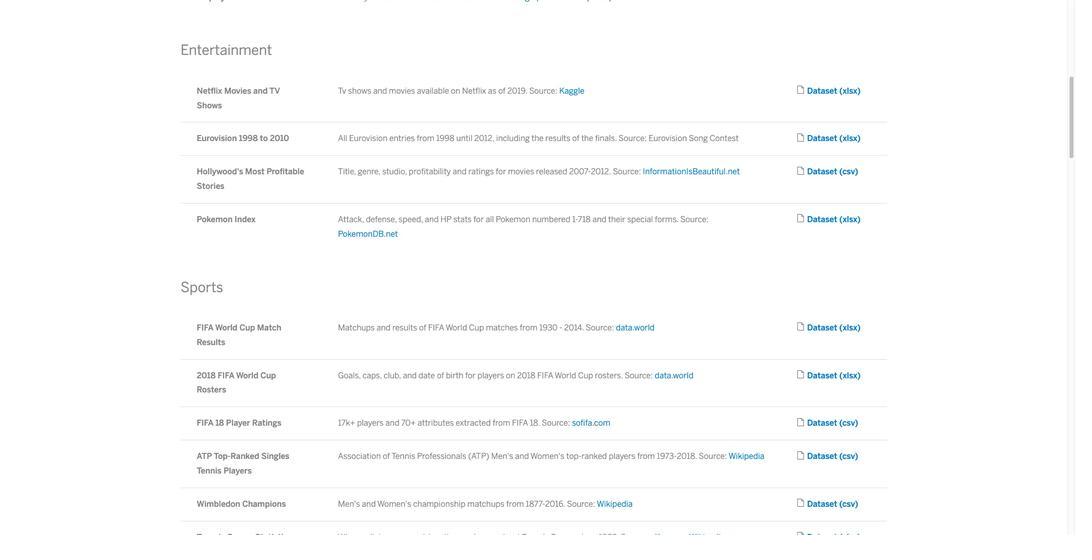 Task type: vqa. For each thing, say whether or not it's contained in the screenshot.


Task type: describe. For each thing, give the bounding box(es) containing it.
and right shows
[[373, 86, 387, 96]]

pokemon index
[[197, 215, 256, 225]]

entries
[[389, 134, 415, 143]]

extracted
[[456, 419, 491, 429]]

entertainment
[[181, 42, 272, 59]]

atp
[[197, 452, 212, 462]]

tennis inside atp top-ranked singles tennis players
[[197, 467, 222, 476]]

2 netflix from the left
[[462, 86, 486, 96]]

2019.
[[508, 86, 527, 96]]

18.
[[530, 419, 540, 429]]

sports
[[181, 279, 223, 296]]

and right (atp)
[[515, 452, 529, 462]]

dataset for matchups and results of fifa world cup matches from 1930 - 2014. source: data.world
[[807, 323, 838, 333]]

0 vertical spatial data.world
[[616, 323, 655, 333]]

world inside fifa world cup match results
[[215, 323, 238, 333]]

( for association of tennis professionals (atp) men's and women's top-ranked players from 1973-2018. source: wikipedia
[[840, 452, 843, 462]]

2 vertical spatial for
[[465, 371, 476, 381]]

matchups and results of fifa world cup matches from 1930 - 2014. source: data.world
[[338, 323, 655, 333]]

including
[[496, 134, 530, 143]]

0 horizontal spatial results
[[392, 323, 417, 333]]

singles
[[261, 452, 290, 462]]

shows
[[348, 86, 371, 96]]

17k+
[[338, 419, 355, 429]]

1 vertical spatial players
[[357, 419, 384, 429]]

dataset ( csv ) for title, genre, studio, profitability and ratings for movies released 2007-2012. source: informationisbeautiful.net
[[807, 167, 858, 177]]

sofifa.com link
[[572, 419, 610, 429]]

dataset for men's and women's championship matchups from 1877-2016. source: wikipedia
[[807, 500, 838, 510]]

1 the from the left
[[532, 134, 544, 143]]

from left 1973-
[[637, 452, 655, 462]]

1 horizontal spatial on
[[506, 371, 515, 381]]

fifa down 1930 at the right bottom
[[537, 371, 553, 381]]

world left the matches
[[446, 323, 467, 333]]

dataset for title, genre, studio, profitability and ratings for movies released 2007-2012. source: informationisbeautiful.net
[[807, 167, 838, 177]]

2007-
[[569, 167, 591, 177]]

index
[[235, 215, 256, 225]]

profitable
[[267, 167, 304, 177]]

from left '1877-'
[[506, 500, 524, 510]]

defense,
[[366, 215, 397, 225]]

genre,
[[358, 167, 381, 177]]

1930
[[539, 323, 558, 333]]

source: right 18.
[[542, 419, 570, 429]]

stats
[[454, 215, 472, 225]]

) for men's and women's championship matchups from 1877-2016. source: wikipedia
[[855, 500, 858, 510]]

and left 'date'
[[403, 371, 417, 381]]

for for ratings
[[496, 167, 506, 177]]

shows
[[197, 101, 222, 110]]

cup inside 2018 fifa world cup rosters
[[260, 371, 276, 381]]

xlsx for goals, caps, club, and date of birth for players on 2018 fifa world cup rosters. source: data.world
[[843, 371, 858, 381]]

title,
[[338, 167, 356, 177]]

all
[[338, 134, 347, 143]]

csv for men's and women's championship matchups from 1877-2016. source: wikipedia
[[843, 500, 855, 510]]

most
[[245, 167, 265, 177]]

informationisbeautiful.net link
[[643, 167, 740, 177]]

title, genre, studio, profitability and ratings for movies released 2007-2012. source: informationisbeautiful.net
[[338, 167, 740, 177]]

dataset for association of tennis professionals (atp) men's and women's top-ranked players from 1973-2018. source: wikipedia
[[807, 452, 838, 462]]

) for tv shows and movies available on netflix as of 2019. source: kaggle
[[858, 86, 861, 96]]

atp top-ranked singles tennis players
[[197, 452, 290, 476]]

( for men's and women's championship matchups from 1877-2016. source: wikipedia
[[840, 500, 843, 510]]

fifa 18 player ratings
[[197, 419, 281, 429]]

attack,
[[338, 215, 364, 225]]

csv for title, genre, studio, profitability and ratings for movies released 2007-2012. source: informationisbeautiful.net
[[843, 167, 855, 177]]

2018 fifa world cup rosters
[[197, 371, 276, 395]]

matches
[[486, 323, 518, 333]]

1973-
[[657, 452, 677, 462]]

speed,
[[399, 215, 423, 225]]

( for attack, defense, speed, and hp stats for all pokemon numbered 1-718 and their special forms. source: pokemondb.net
[[840, 215, 843, 225]]

pokemondb.net link
[[338, 230, 398, 239]]

available
[[417, 86, 449, 96]]

world left the "rosters."
[[555, 371, 576, 381]]

csv for association of tennis professionals (atp) men's and women's top-ranked players from 1973-2018. source: wikipedia
[[843, 452, 855, 462]]

date
[[419, 371, 435, 381]]

hollywood's
[[197, 167, 243, 177]]

contest
[[710, 134, 739, 143]]

18
[[215, 419, 224, 429]]

cup inside fifa world cup match results
[[240, 323, 255, 333]]

association of tennis professionals (atp) men's and women's top-ranked players from 1973-2018. source: wikipedia
[[338, 452, 765, 462]]

and inside netflix movies and tv shows
[[253, 86, 268, 96]]

0 horizontal spatial women's
[[377, 500, 411, 510]]

rosters
[[197, 386, 226, 395]]

informationisbeautiful.net
[[643, 167, 740, 177]]

1877-
[[526, 500, 545, 510]]

of right 'date'
[[437, 371, 444, 381]]

2 vertical spatial players
[[609, 452, 636, 462]]

pokemon inside attack, defense, speed, and hp stats for all pokemon numbered 1-718 and their special forms. source: pokemondb.net
[[496, 215, 531, 225]]

goals, caps, club, and date of birth for players on 2018 fifa world cup rosters. source: data.world
[[338, 371, 694, 381]]

cup left the matches
[[469, 323, 484, 333]]

forms.
[[655, 215, 679, 225]]

championship
[[413, 500, 466, 510]]

tv shows and movies available on netflix as of 2019. source: kaggle
[[338, 86, 585, 96]]

1 horizontal spatial movies
[[508, 167, 534, 177]]

fifa left 18
[[197, 419, 213, 429]]

718
[[578, 215, 591, 225]]

finals.
[[595, 134, 617, 143]]

) for association of tennis professionals (atp) men's and women's top-ranked players from 1973-2018. source: wikipedia
[[855, 452, 858, 462]]

men's and women's championship matchups from 1877-2016. source: wikipedia
[[338, 500, 633, 510]]

( for goals, caps, club, and date of birth for players on 2018 fifa world cup rosters. source: data.world
[[840, 371, 843, 381]]

ranked
[[582, 452, 607, 462]]

( for tv shows and movies available on netflix as of 2019. source: kaggle
[[840, 86, 843, 96]]

fifa world cup match results
[[197, 323, 281, 348]]

ratings
[[469, 167, 494, 177]]

attributes
[[418, 419, 454, 429]]

source: right 2016.
[[567, 500, 595, 510]]

1-
[[572, 215, 578, 225]]

dataset ( csv ) for men's and women's championship matchups from 1877-2016. source: wikipedia
[[807, 500, 858, 510]]

of right the association
[[383, 452, 390, 462]]

professionals
[[417, 452, 466, 462]]

1 horizontal spatial players
[[478, 371, 504, 381]]

fifa up 'date'
[[428, 323, 444, 333]]

dataset ( csv ) for association of tennis professionals (atp) men's and women's top-ranked players from 1973-2018. source: wikipedia
[[807, 452, 858, 462]]

all eurovision entries from 1998 until 2012, including the results of the finals. source: eurovision song contest
[[338, 134, 739, 143]]

stories
[[197, 182, 225, 191]]

(atp)
[[468, 452, 489, 462]]

data.world link for goals, caps, club, and date of birth for players on 2018 fifa world cup rosters. source:
[[655, 371, 694, 381]]

tv
[[269, 86, 280, 96]]

from right entries
[[417, 134, 435, 143]]

of right as
[[498, 86, 506, 96]]

1 horizontal spatial wikipedia
[[729, 452, 765, 462]]

source: right 2012.
[[613, 167, 641, 177]]

association
[[338, 452, 381, 462]]

dataset ( xlsx ) for attack, defense, speed, and hp stats for all pokemon numbered 1-718 and their special forms. source: pokemondb.net
[[807, 215, 861, 225]]

dataset ( xlsx ) for matchups and results of fifa world cup matches from 1930 - 2014. source: data.world
[[807, 323, 861, 333]]

1 pokemon from the left
[[197, 215, 233, 225]]

for for stats
[[474, 215, 484, 225]]

) for attack, defense, speed, and hp stats for all pokemon numbered 1-718 and their special forms. source: pokemondb.net
[[858, 215, 861, 225]]

2012,
[[474, 134, 495, 143]]

1 eurovision from the left
[[197, 134, 237, 143]]

eurovision 1998 to 2010
[[197, 134, 289, 143]]

source: right finals.
[[619, 134, 647, 143]]

players
[[224, 467, 252, 476]]

data.world link for matchups and results of fifa world cup matches from 1930 - 2014. source:
[[616, 323, 655, 333]]

0 horizontal spatial men's
[[338, 500, 360, 510]]

cup left the "rosters."
[[578, 371, 593, 381]]

fifa inside 2018 fifa world cup rosters
[[218, 371, 234, 381]]

studio,
[[382, 167, 407, 177]]

2010
[[270, 134, 289, 143]]

0 vertical spatial results
[[546, 134, 571, 143]]

top-
[[214, 452, 231, 462]]

2012.
[[591, 167, 611, 177]]

( for title, genre, studio, profitability and ratings for movies released 2007-2012. source: informationisbeautiful.net
[[840, 167, 843, 177]]



Task type: locate. For each thing, give the bounding box(es) containing it.
4 dataset from the top
[[807, 215, 838, 225]]

eurovision left song
[[649, 134, 687, 143]]

eurovision
[[197, 134, 237, 143], [349, 134, 388, 143], [649, 134, 687, 143]]

dataset ( xlsx ) for goals, caps, club, and date of birth for players on 2018 fifa world cup rosters. source: data.world
[[807, 371, 861, 381]]

netflix inside netflix movies and tv shows
[[197, 86, 222, 96]]

xlsx for matchups and results of fifa world cup matches from 1930 - 2014. source: data.world
[[843, 323, 858, 333]]

cup
[[240, 323, 255, 333], [469, 323, 484, 333], [260, 371, 276, 381], [578, 371, 593, 381]]

8 dataset from the top
[[807, 452, 838, 462]]

0 vertical spatial players
[[478, 371, 504, 381]]

1998
[[239, 134, 258, 143], [436, 134, 455, 143]]

) for title, genre, studio, profitability and ratings for movies released 2007-2012. source: informationisbeautiful.net
[[855, 167, 858, 177]]

4 ( from the top
[[840, 215, 843, 225]]

fifa
[[197, 323, 213, 333], [428, 323, 444, 333], [218, 371, 234, 381], [537, 371, 553, 381], [197, 419, 213, 429], [512, 419, 528, 429]]

pokemon left "index" on the left top of the page
[[197, 215, 233, 225]]

0 vertical spatial men's
[[491, 452, 513, 462]]

)
[[858, 86, 861, 96], [858, 134, 861, 143], [855, 167, 858, 177], [858, 215, 861, 225], [858, 323, 861, 333], [858, 371, 861, 381], [855, 419, 858, 429], [855, 452, 858, 462], [855, 500, 858, 510]]

as
[[488, 86, 497, 96]]

4 dataset ( xlsx ) from the top
[[807, 323, 861, 333]]

cup left match
[[240, 323, 255, 333]]

5 dataset from the top
[[807, 323, 838, 333]]

0 horizontal spatial wikipedia link
[[597, 500, 633, 510]]

17k+ players and 70+ attributes extracted from fifa 18. source: sofifa.com
[[338, 419, 610, 429]]

1 horizontal spatial 1998
[[436, 134, 455, 143]]

wimbledon
[[197, 500, 240, 510]]

1 dataset from the top
[[807, 86, 838, 96]]

1 csv from the top
[[843, 167, 855, 177]]

dataset for tv shows and movies available on netflix as of 2019. source: kaggle
[[807, 86, 838, 96]]

1 horizontal spatial pokemon
[[496, 215, 531, 225]]

until
[[456, 134, 473, 143]]

2018.
[[677, 452, 697, 462]]

-
[[560, 323, 562, 333]]

and left 70+
[[386, 419, 399, 429]]

1 dataset ( csv ) from the top
[[807, 167, 858, 177]]

( for matchups and results of fifa world cup matches from 1930 - 2014. source: data.world
[[840, 323, 843, 333]]

1 xlsx from the top
[[843, 86, 858, 96]]

for right birth
[[465, 371, 476, 381]]

tennis down atp
[[197, 467, 222, 476]]

fifa up rosters
[[218, 371, 234, 381]]

2 horizontal spatial players
[[609, 452, 636, 462]]

5 dataset ( xlsx ) from the top
[[807, 371, 861, 381]]

ranked
[[231, 452, 259, 462]]

of left finals.
[[572, 134, 580, 143]]

2 horizontal spatial eurovision
[[649, 134, 687, 143]]

2 csv from the top
[[843, 419, 855, 429]]

xlsx for tv shows and movies available on netflix as of 2019. source: kaggle
[[843, 86, 858, 96]]

source: right 2014.
[[586, 323, 614, 333]]

1 vertical spatial wikipedia link
[[597, 500, 633, 510]]

goals,
[[338, 371, 361, 381]]

pokemon right all
[[496, 215, 531, 225]]

1 vertical spatial men's
[[338, 500, 360, 510]]

source: inside attack, defense, speed, and hp stats for all pokemon numbered 1-718 and their special forms. source: pokemondb.net
[[681, 215, 709, 225]]

0 vertical spatial for
[[496, 167, 506, 177]]

4 xlsx from the top
[[843, 323, 858, 333]]

0 horizontal spatial the
[[532, 134, 544, 143]]

0 vertical spatial wikipedia link
[[729, 452, 765, 462]]

70+
[[401, 419, 416, 429]]

women's
[[531, 452, 565, 462], [377, 500, 411, 510]]

) for 17k+ players and 70+ attributes extracted from fifa 18. source: sofifa.com
[[855, 419, 858, 429]]

source: right forms.
[[681, 215, 709, 225]]

3 eurovision from the left
[[649, 134, 687, 143]]

0 horizontal spatial movies
[[389, 86, 415, 96]]

2018
[[197, 371, 216, 381], [517, 371, 536, 381]]

netflix up shows
[[197, 86, 222, 96]]

and right '718'
[[593, 215, 607, 225]]

wikipedia
[[729, 452, 765, 462], [597, 500, 633, 510]]

1 horizontal spatial netflix
[[462, 86, 486, 96]]

source: right the "rosters."
[[625, 371, 653, 381]]

players right 17k+
[[357, 419, 384, 429]]

7 dataset from the top
[[807, 419, 838, 429]]

2 dataset ( xlsx ) from the top
[[807, 134, 861, 143]]

0 horizontal spatial on
[[451, 86, 460, 96]]

1 vertical spatial women's
[[377, 500, 411, 510]]

1 horizontal spatial women's
[[531, 452, 565, 462]]

world down fifa world cup match results
[[236, 371, 258, 381]]

world
[[215, 323, 238, 333], [446, 323, 467, 333], [236, 371, 258, 381], [555, 371, 576, 381]]

men's right (atp)
[[491, 452, 513, 462]]

the right including
[[532, 134, 544, 143]]

dataset ( csv ) for 17k+ players and 70+ attributes extracted from fifa 18. source: sofifa.com
[[807, 419, 858, 429]]

eurovision right all
[[349, 134, 388, 143]]

2 eurovision from the left
[[349, 134, 388, 143]]

special
[[627, 215, 653, 225]]

numbered
[[532, 215, 571, 225]]

1 horizontal spatial 2018
[[517, 371, 536, 381]]

and left tv on the left top
[[253, 86, 268, 96]]

0 horizontal spatial 2018
[[197, 371, 216, 381]]

8 ( from the top
[[840, 452, 843, 462]]

2018 inside 2018 fifa world cup rosters
[[197, 371, 216, 381]]

5 xlsx from the top
[[843, 371, 858, 381]]

netflix movies and tv shows
[[197, 86, 280, 110]]

7 ( from the top
[[840, 419, 843, 429]]

players right ranked
[[609, 452, 636, 462]]

dataset ( xlsx )
[[807, 86, 861, 96], [807, 134, 861, 143], [807, 215, 861, 225], [807, 323, 861, 333], [807, 371, 861, 381]]

from
[[417, 134, 435, 143], [520, 323, 538, 333], [493, 419, 510, 429], [637, 452, 655, 462], [506, 500, 524, 510]]

on down the matches
[[506, 371, 515, 381]]

for right ratings
[[496, 167, 506, 177]]

1 vertical spatial tennis
[[197, 467, 222, 476]]

and down the association
[[362, 500, 376, 510]]

player
[[226, 419, 250, 429]]

dataset ( csv )
[[807, 167, 858, 177], [807, 419, 858, 429], [807, 452, 858, 462], [807, 500, 858, 510]]

xlsx
[[843, 86, 858, 96], [843, 134, 858, 143], [843, 215, 858, 225], [843, 323, 858, 333], [843, 371, 858, 381]]

their
[[608, 215, 626, 225]]

cup down match
[[260, 371, 276, 381]]

3 dataset from the top
[[807, 167, 838, 177]]

) for matchups and results of fifa world cup matches from 1930 - 2014. source: data.world
[[858, 323, 861, 333]]

tennis down 70+
[[392, 452, 415, 462]]

results up released
[[546, 134, 571, 143]]

sofifa.com
[[572, 419, 610, 429]]

on right available
[[451, 86, 460, 96]]

women's left 'championship'
[[377, 500, 411, 510]]

3 dataset ( csv ) from the top
[[807, 452, 858, 462]]

0 horizontal spatial wikipedia
[[597, 500, 633, 510]]

9 dataset from the top
[[807, 500, 838, 510]]

2014.
[[564, 323, 584, 333]]

and right matchups in the left bottom of the page
[[377, 323, 391, 333]]

2018 up rosters
[[197, 371, 216, 381]]

data.world link
[[616, 323, 655, 333], [655, 371, 694, 381]]

1 horizontal spatial the
[[581, 134, 593, 143]]

2 2018 from the left
[[517, 371, 536, 381]]

world up results
[[215, 323, 238, 333]]

1 2018 from the left
[[197, 371, 216, 381]]

csv
[[843, 167, 855, 177], [843, 419, 855, 429], [843, 452, 855, 462], [843, 500, 855, 510]]

results
[[546, 134, 571, 143], [392, 323, 417, 333]]

and
[[253, 86, 268, 96], [373, 86, 387, 96], [453, 167, 467, 177], [425, 215, 439, 225], [593, 215, 607, 225], [377, 323, 391, 333], [403, 371, 417, 381], [386, 419, 399, 429], [515, 452, 529, 462], [362, 500, 376, 510]]

4 csv from the top
[[843, 500, 855, 510]]

1 horizontal spatial wikipedia link
[[729, 452, 765, 462]]

to
[[260, 134, 268, 143]]

1 vertical spatial data.world
[[655, 371, 694, 381]]

1 vertical spatial for
[[474, 215, 484, 225]]

1 dataset ( xlsx ) from the top
[[807, 86, 861, 96]]

) for goals, caps, club, and date of birth for players on 2018 fifa world cup rosters. source: data.world
[[858, 371, 861, 381]]

csv for 17k+ players and 70+ attributes extracted from fifa 18. source: sofifa.com
[[843, 419, 855, 429]]

hp
[[441, 215, 452, 225]]

from left 1930 at the right bottom
[[520, 323, 538, 333]]

1 vertical spatial data.world link
[[655, 371, 694, 381]]

0 vertical spatial wikipedia
[[729, 452, 765, 462]]

dataset for attack, defense, speed, and hp stats for all pokemon numbered 1-718 and their special forms. source: pokemondb.net
[[807, 215, 838, 225]]

champions
[[242, 500, 286, 510]]

xlsx for attack, defense, speed, and hp stats for all pokemon numbered 1-718 and their special forms. source: pokemondb.net
[[843, 215, 858, 225]]

3 xlsx from the top
[[843, 215, 858, 225]]

results right matchups in the left bottom of the page
[[392, 323, 417, 333]]

men's down the association
[[338, 500, 360, 510]]

0 vertical spatial women's
[[531, 452, 565, 462]]

0 vertical spatial data.world link
[[616, 323, 655, 333]]

for left all
[[474, 215, 484, 225]]

1 vertical spatial on
[[506, 371, 515, 381]]

0 horizontal spatial netflix
[[197, 86, 222, 96]]

3 csv from the top
[[843, 452, 855, 462]]

movies left released
[[508, 167, 534, 177]]

0 horizontal spatial eurovision
[[197, 134, 237, 143]]

1 horizontal spatial tennis
[[392, 452, 415, 462]]

fifa up results
[[197, 323, 213, 333]]

0 vertical spatial movies
[[389, 86, 415, 96]]

movies
[[224, 86, 251, 96]]

birth
[[446, 371, 464, 381]]

all
[[486, 215, 494, 225]]

0 horizontal spatial tennis
[[197, 467, 222, 476]]

1998 left until
[[436, 134, 455, 143]]

ratings
[[252, 419, 281, 429]]

6 dataset from the top
[[807, 371, 838, 381]]

wikipedia link for men's and women's championship matchups from 1877-2016. source:
[[597, 500, 633, 510]]

data.world
[[616, 323, 655, 333], [655, 371, 694, 381]]

and left hp
[[425, 215, 439, 225]]

6 ( from the top
[[840, 371, 843, 381]]

0 horizontal spatial 1998
[[239, 134, 258, 143]]

matchups
[[467, 500, 505, 510]]

1 horizontal spatial eurovision
[[349, 134, 388, 143]]

3 dataset ( xlsx ) from the top
[[807, 215, 861, 225]]

for inside attack, defense, speed, and hp stats for all pokemon numbered 1-718 and their special forms. source: pokemondb.net
[[474, 215, 484, 225]]

the left finals.
[[581, 134, 593, 143]]

tv
[[338, 86, 346, 96]]

netflix left as
[[462, 86, 486, 96]]

source:
[[529, 86, 558, 96], [619, 134, 647, 143], [613, 167, 641, 177], [681, 215, 709, 225], [586, 323, 614, 333], [625, 371, 653, 381], [542, 419, 570, 429], [699, 452, 727, 462], [567, 500, 595, 510]]

wikipedia link for association of tennis professionals (atp) men's and women's top-ranked players from 1973-2018. source:
[[729, 452, 765, 462]]

eurovision up "hollywood's"
[[197, 134, 237, 143]]

released
[[536, 167, 568, 177]]

the
[[532, 134, 544, 143], [581, 134, 593, 143]]

results
[[197, 338, 225, 348]]

fifa left 18.
[[512, 419, 528, 429]]

profitability
[[409, 167, 451, 177]]

women's left top-
[[531, 452, 565, 462]]

( for 17k+ players and 70+ attributes extracted from fifa 18. source: sofifa.com
[[840, 419, 843, 429]]

song
[[689, 134, 708, 143]]

1 horizontal spatial results
[[546, 134, 571, 143]]

netflix
[[197, 86, 222, 96], [462, 86, 486, 96]]

dataset for 17k+ players and 70+ attributes extracted from fifa 18. source: sofifa.com
[[807, 419, 838, 429]]

3 ( from the top
[[840, 167, 843, 177]]

5 ( from the top
[[840, 323, 843, 333]]

1 vertical spatial movies
[[508, 167, 534, 177]]

of up 'date'
[[419, 323, 426, 333]]

dataset ( xlsx ) for tv shows and movies available on netflix as of 2019. source: kaggle
[[807, 86, 861, 96]]

players right birth
[[478, 371, 504, 381]]

attack, defense, speed, and hp stats for all pokemon numbered 1-718 and their special forms. source: pokemondb.net
[[338, 215, 709, 239]]

4 dataset ( csv ) from the top
[[807, 500, 858, 510]]

2 xlsx from the top
[[843, 134, 858, 143]]

source: right 2019.
[[529, 86, 558, 96]]

from right "extracted"
[[493, 419, 510, 429]]

kaggle link
[[559, 86, 585, 96]]

world inside 2018 fifa world cup rosters
[[236, 371, 258, 381]]

1 horizontal spatial men's
[[491, 452, 513, 462]]

movies left available
[[389, 86, 415, 96]]

1 vertical spatial wikipedia
[[597, 500, 633, 510]]

on
[[451, 86, 460, 96], [506, 371, 515, 381]]

tennis
[[392, 452, 415, 462], [197, 467, 222, 476]]

pokemondb.net
[[338, 230, 398, 239]]

9 ( from the top
[[840, 500, 843, 510]]

2 1998 from the left
[[436, 134, 455, 143]]

hollywood's most profitable stories
[[197, 167, 304, 191]]

2 dataset ( csv ) from the top
[[807, 419, 858, 429]]

fifa inside fifa world cup match results
[[197, 323, 213, 333]]

2 dataset from the top
[[807, 134, 838, 143]]

rosters.
[[595, 371, 623, 381]]

top-
[[566, 452, 582, 462]]

kaggle
[[559, 86, 585, 96]]

pokemon
[[197, 215, 233, 225], [496, 215, 531, 225]]

and left ratings
[[453, 167, 467, 177]]

1 vertical spatial results
[[392, 323, 417, 333]]

0 vertical spatial tennis
[[392, 452, 415, 462]]

2 ( from the top
[[840, 134, 843, 143]]

0 vertical spatial on
[[451, 86, 460, 96]]

1 netflix from the left
[[197, 86, 222, 96]]

1998 left the to
[[239, 134, 258, 143]]

1 1998 from the left
[[239, 134, 258, 143]]

2018 up 18.
[[517, 371, 536, 381]]

matchups
[[338, 323, 375, 333]]

0 horizontal spatial players
[[357, 419, 384, 429]]

2 the from the left
[[581, 134, 593, 143]]

caps,
[[363, 371, 382, 381]]

source: right 2018. at the bottom of page
[[699, 452, 727, 462]]

dataset for goals, caps, club, and date of birth for players on 2018 fifa world cup rosters. source: data.world
[[807, 371, 838, 381]]

1 ( from the top
[[840, 86, 843, 96]]

0 horizontal spatial pokemon
[[197, 215, 233, 225]]

of
[[498, 86, 506, 96], [572, 134, 580, 143], [419, 323, 426, 333], [437, 371, 444, 381], [383, 452, 390, 462]]

movies
[[389, 86, 415, 96], [508, 167, 534, 177]]

2 pokemon from the left
[[496, 215, 531, 225]]

players
[[478, 371, 504, 381], [357, 419, 384, 429], [609, 452, 636, 462]]



